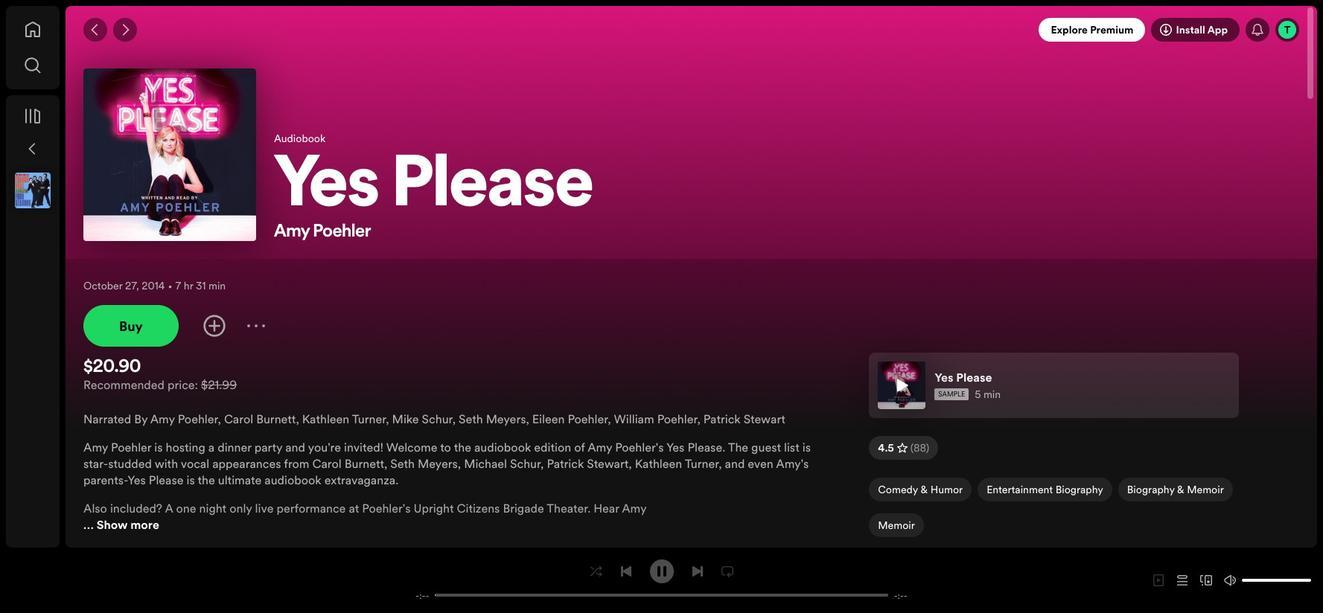 Task type: vqa. For each thing, say whether or not it's contained in the screenshot.
Next from: The Defenders
no



Task type: locate. For each thing, give the bounding box(es) containing it.
0 horizontal spatial poehler
[[111, 439, 151, 456]]

disable repeat image
[[721, 566, 733, 578]]

from
[[284, 456, 309, 472]]

1 horizontal spatial poehler,
[[568, 411, 611, 427]]

is
[[154, 439, 163, 456], [803, 439, 811, 456], [187, 472, 195, 489]]

0 horizontal spatial meyers,
[[418, 456, 461, 472]]

1 vertical spatial min
[[984, 387, 1001, 402]]

yes please image
[[83, 69, 256, 241], [878, 362, 926, 410]]

burnett, right you're on the left bottom of the page
[[345, 456, 387, 472]]

0 horizontal spatial poehler,
[[178, 411, 221, 427]]

kathleen
[[302, 411, 349, 427], [635, 456, 682, 472]]

burnett, inside amy poehler is hosting a dinner party and you're invited! welcome to the audiobook edition of amy poehler's yes please. the guest list is star-studded with vocal appearances from carol burnett, seth meyers, michael schur, patrick stewart, kathleen turner, and even amy's parents-yes please is the ultimate audiobook extravaganza.
[[345, 456, 387, 472]]

go back image
[[89, 24, 101, 36]]

vocal
[[181, 456, 209, 472]]

1 horizontal spatial burnett,
[[345, 456, 387, 472]]

is left hosting
[[154, 439, 163, 456]]

poehler's right "at"
[[362, 500, 411, 517]]

1 vertical spatial poehler's
[[362, 500, 411, 517]]

0 vertical spatial audiobook
[[474, 439, 531, 456]]

1 vertical spatial carol
[[312, 456, 342, 472]]

& for comedy
[[921, 483, 928, 497]]

app
[[1208, 22, 1228, 37]]

1 & from the left
[[921, 483, 928, 497]]

turner, left 'the'
[[685, 456, 722, 472]]

yes please
[[935, 369, 992, 386]]

premium
[[1090, 22, 1134, 37]]

turner, inside amy poehler is hosting a dinner party and you're invited! welcome to the audiobook edition of amy poehler's yes please. the guest list is star-studded with vocal appearances from carol burnett, seth meyers, michael schur, patrick stewart, kathleen turner, and even amy's parents-yes please is the ultimate audiobook extravaganza.
[[685, 456, 722, 472]]

you're
[[308, 439, 341, 456]]

kathleen right the stewart,
[[635, 456, 682, 472]]

top bar and user menu element
[[66, 6, 1317, 54]]

1 horizontal spatial patrick
[[704, 411, 741, 427]]

please inside amy poehler is hosting a dinner party and you're invited! welcome to the audiobook edition of amy poehler's yes please. the guest list is star-studded with vocal appearances from carol burnett, seth meyers, michael schur, patrick stewart, kathleen turner, and even amy's parents-yes please is the ultimate audiobook extravaganza.
[[149, 472, 184, 489]]

$21.99
[[201, 377, 237, 393]]

1 vertical spatial kathleen
[[635, 456, 682, 472]]

the up night
[[198, 472, 215, 489]]

1 vertical spatial turner,
[[685, 456, 722, 472]]

1 poehler, from the left
[[178, 411, 221, 427]]

1 horizontal spatial poehler
[[313, 223, 371, 241]]

2 & from the left
[[1177, 483, 1185, 497]]

7 hr 31 min
[[175, 279, 226, 293]]

biography inside biography & memoir checkbox
[[1127, 483, 1175, 497]]

2 -:-- from the left
[[894, 589, 908, 602]]

biography
[[1056, 483, 1104, 497], [1127, 483, 1175, 497]]

1 horizontal spatial carol
[[312, 456, 342, 472]]

0 vertical spatial carol
[[224, 411, 253, 427]]

meyers, left eileen
[[486, 411, 529, 427]]

appearances
[[212, 456, 281, 472]]

0 horizontal spatial the
[[198, 472, 215, 489]]

0 vertical spatial poehler's
[[615, 439, 664, 456]]

audiobook left 'edition'
[[474, 439, 531, 456]]

&
[[921, 483, 928, 497], [1177, 483, 1185, 497]]

27,
[[125, 279, 139, 293]]

-
[[416, 589, 419, 602], [426, 589, 429, 602], [894, 589, 898, 602], [904, 589, 908, 602]]

volume high image
[[1224, 575, 1236, 587]]

and left even at bottom right
[[725, 456, 745, 472]]

is right list
[[803, 439, 811, 456]]

$20.90 recommended price: $21.99
[[83, 359, 237, 393]]

schur, inside amy poehler is hosting a dinner party and you're invited! welcome to the audiobook edition of amy poehler's yes please. the guest list is star-studded with vocal appearances from carol burnett, seth meyers, michael schur, patrick stewart, kathleen turner, and even amy's parents-yes please is the ultimate audiobook extravaganza.
[[510, 456, 544, 472]]

live
[[255, 500, 274, 517]]

0 vertical spatial kathleen
[[302, 411, 349, 427]]

biography inside entertainment biography "checkbox"
[[1056, 483, 1104, 497]]

poehler's down william
[[615, 439, 664, 456]]

31
[[196, 279, 206, 293]]

1 vertical spatial meyers,
[[418, 456, 461, 472]]

min
[[208, 279, 226, 293], [984, 387, 1001, 402]]

comedy & humor link
[[869, 478, 972, 508]]

audiobook up performance
[[265, 472, 322, 489]]

poehler, up the a
[[178, 411, 221, 427]]

hear
[[594, 500, 619, 517]]

0 horizontal spatial turner,
[[352, 411, 389, 427]]

1 vertical spatial yes please image
[[878, 362, 926, 410]]

1 horizontal spatial :-
[[898, 589, 904, 602]]

carol right from
[[312, 456, 342, 472]]

comedy
[[878, 483, 918, 497]]

meyers,
[[486, 411, 529, 427], [418, 456, 461, 472]]

…
[[83, 517, 94, 533]]

0 vertical spatial memoir
[[1187, 483, 1224, 497]]

list
[[784, 439, 800, 456]]

0 horizontal spatial burnett,
[[256, 411, 299, 427]]

2 :- from the left
[[898, 589, 904, 602]]

0 horizontal spatial min
[[208, 279, 226, 293]]

invited!
[[344, 439, 383, 456]]

poehler, up of
[[568, 411, 611, 427]]

& inside checkbox
[[1177, 483, 1185, 497]]

1 vertical spatial burnett,
[[345, 456, 387, 472]]

hosting
[[166, 439, 205, 456]]

patrick left the stewart,
[[547, 456, 584, 472]]

patrick up please.
[[704, 411, 741, 427]]

poehler inside audiobook yes please amy poehler
[[313, 223, 371, 241]]

amy inside also included? a one night only live performance at poehler's upright citizens brigade theater. hear amy … show more
[[622, 500, 647, 517]]

1 vertical spatial schur,
[[510, 456, 544, 472]]

connect to a device image
[[1200, 575, 1212, 587]]

and right party
[[285, 439, 305, 456]]

kathleen up you're on the left bottom of the page
[[302, 411, 349, 427]]

1 vertical spatial the
[[198, 472, 215, 489]]

3 - from the left
[[894, 589, 898, 602]]

:-
[[419, 589, 426, 602], [898, 589, 904, 602]]

2 horizontal spatial poehler,
[[657, 411, 701, 427]]

0 vertical spatial poehler
[[313, 223, 371, 241]]

1 horizontal spatial turner,
[[685, 456, 722, 472]]

the
[[454, 439, 471, 456], [198, 472, 215, 489]]

night
[[199, 500, 227, 517]]

burnett, up party
[[256, 411, 299, 427]]

0 horizontal spatial seth
[[390, 456, 415, 472]]

to
[[440, 439, 451, 456]]

1 horizontal spatial kathleen
[[635, 456, 682, 472]]

2 horizontal spatial is
[[803, 439, 811, 456]]

and
[[285, 439, 305, 456], [725, 456, 745, 472]]

5 min
[[975, 387, 1001, 402]]

group
[[9, 167, 57, 214]]

0 horizontal spatial poehler's
[[362, 500, 411, 517]]

1 horizontal spatial please
[[392, 152, 594, 223]]

seth
[[459, 411, 483, 427], [390, 456, 415, 472]]

0 horizontal spatial patrick
[[547, 456, 584, 472]]

poehler inside amy poehler is hosting a dinner party and you're invited! welcome to the audiobook edition of amy poehler's yes please. the guest list is star-studded with vocal appearances from carol burnett, seth meyers, michael schur, patrick stewart, kathleen turner, and even amy's parents-yes please is the ultimate audiobook extravaganza.
[[111, 439, 151, 456]]

2 biography from the left
[[1127, 483, 1175, 497]]

0 vertical spatial the
[[454, 439, 471, 456]]

pause image
[[656, 566, 668, 578]]

0 horizontal spatial is
[[154, 439, 163, 456]]

biography & memoir
[[1127, 483, 1224, 497]]

0 horizontal spatial yes please image
[[83, 69, 256, 241]]

0 horizontal spatial &
[[921, 483, 928, 497]]

please
[[392, 152, 594, 223], [956, 369, 992, 386], [149, 472, 184, 489]]

audiobook
[[474, 439, 531, 456], [265, 472, 322, 489]]

yes down audiobook at the top left
[[274, 152, 379, 223]]

0 vertical spatial please
[[392, 152, 594, 223]]

0 vertical spatial min
[[208, 279, 226, 293]]

1 biography from the left
[[1056, 483, 1104, 497]]

1 vertical spatial audiobook
[[265, 472, 322, 489]]

poehler's
[[615, 439, 664, 456], [362, 500, 411, 517]]

memoir link
[[869, 514, 924, 544]]

yes left please.
[[666, 439, 685, 456]]

please inside audiobook yes please amy poehler
[[392, 152, 594, 223]]

0 horizontal spatial biography
[[1056, 483, 1104, 497]]

& inside option
[[921, 483, 928, 497]]

amy's
[[776, 456, 809, 472]]

schur, up to
[[422, 411, 456, 427]]

burnett,
[[256, 411, 299, 427], [345, 456, 387, 472]]

2 horizontal spatial please
[[956, 369, 992, 386]]

1 vertical spatial patrick
[[547, 456, 584, 472]]

0 vertical spatial schur,
[[422, 411, 456, 427]]

0 horizontal spatial memoir
[[878, 518, 915, 533]]

hr
[[184, 279, 193, 293]]

4 - from the left
[[904, 589, 908, 602]]

seth up michael on the bottom left of page
[[459, 411, 483, 427]]

narrated
[[83, 411, 131, 427]]

carol up dinner
[[224, 411, 253, 427]]

1 vertical spatial please
[[956, 369, 992, 386]]

1 vertical spatial memoir
[[878, 518, 915, 533]]

turner,
[[352, 411, 389, 427], [685, 456, 722, 472]]

poehler, up please.
[[657, 411, 701, 427]]

Disable repeat checkbox
[[715, 560, 739, 583]]

0 horizontal spatial :-
[[419, 589, 426, 602]]

seth right invited!
[[390, 456, 415, 472]]

sample
[[939, 390, 965, 399]]

0 horizontal spatial please
[[149, 472, 184, 489]]

poehler
[[313, 223, 371, 241], [111, 439, 151, 456]]

1 vertical spatial poehler
[[111, 439, 151, 456]]

1 vertical spatial seth
[[390, 456, 415, 472]]

welcome
[[386, 439, 437, 456]]

is up the one
[[187, 472, 195, 489]]

search image
[[24, 57, 42, 74]]

meyers, down narrated by amy poehler, carol burnett, kathleen turner, mike schur, seth meyers, eileen poehler, william poehler, patrick stewart
[[418, 456, 461, 472]]

1 horizontal spatial yes please image
[[878, 362, 926, 410]]

min right 5
[[984, 387, 1001, 402]]

min right 31
[[208, 279, 226, 293]]

poehler,
[[178, 411, 221, 427], [568, 411, 611, 427], [657, 411, 701, 427]]

1 horizontal spatial the
[[454, 439, 471, 456]]

2 vertical spatial please
[[149, 472, 184, 489]]

1 horizontal spatial &
[[1177, 483, 1185, 497]]

turner, up invited!
[[352, 411, 389, 427]]

0 vertical spatial patrick
[[704, 411, 741, 427]]

schur,
[[422, 411, 456, 427], [510, 456, 544, 472]]

entertainment biography link
[[978, 478, 1112, 508]]

amy inside audiobook yes please amy poehler
[[274, 223, 310, 241]]

0 horizontal spatial kathleen
[[302, 411, 349, 427]]

0 vertical spatial burnett,
[[256, 411, 299, 427]]

$20.90
[[83, 359, 141, 377]]

( 88 )
[[911, 441, 929, 456]]

1 horizontal spatial schur,
[[510, 456, 544, 472]]

memoir
[[1187, 483, 1224, 497], [878, 518, 915, 533]]

schur, right michael on the bottom left of page
[[510, 456, 544, 472]]

0 horizontal spatial -:--
[[416, 589, 429, 602]]

1 horizontal spatial min
[[984, 387, 1001, 402]]

1 horizontal spatial poehler's
[[615, 439, 664, 456]]

meyers, inside amy poehler is hosting a dinner party and you're invited! welcome to the audiobook edition of amy poehler's yes please. the guest list is star-studded with vocal appearances from carol burnett, seth meyers, michael schur, patrick stewart, kathleen turner, and even amy's parents-yes please is the ultimate audiobook extravaganza.
[[418, 456, 461, 472]]

october
[[83, 279, 123, 293]]

amy
[[274, 223, 310, 241], [150, 411, 175, 427], [83, 439, 108, 456], [588, 439, 612, 456], [622, 500, 647, 517]]

1 horizontal spatial biography
[[1127, 483, 1175, 497]]

0 vertical spatial meyers,
[[486, 411, 529, 427]]

the right to
[[454, 439, 471, 456]]

0 vertical spatial seth
[[459, 411, 483, 427]]

5
[[975, 387, 981, 402]]

1 horizontal spatial -:--
[[894, 589, 908, 602]]



Task type: describe. For each thing, give the bounding box(es) containing it.
player controls element
[[399, 560, 924, 602]]

yes up sample
[[935, 369, 954, 386]]

buy button
[[83, 305, 179, 347]]

edition
[[534, 439, 571, 456]]

humor
[[931, 483, 963, 497]]

install
[[1176, 22, 1206, 37]]

Entertainment Biography checkbox
[[978, 478, 1112, 502]]

biography & memoir link
[[1118, 478, 1233, 508]]

price:
[[168, 377, 198, 393]]

install app
[[1176, 22, 1228, 37]]

also
[[83, 500, 107, 517]]

0 vertical spatial turner,
[[352, 411, 389, 427]]

comedy & humor
[[878, 483, 963, 497]]

1 -:-- from the left
[[416, 589, 429, 602]]

of
[[574, 439, 585, 456]]

patrick inside amy poehler is hosting a dinner party and you're invited! welcome to the audiobook edition of amy poehler's yes please. the guest list is star-studded with vocal appearances from carol burnett, seth meyers, michael schur, patrick stewart, kathleen turner, and even amy's parents-yes please is the ultimate audiobook extravaganza.
[[547, 456, 584, 472]]

explore
[[1051, 22, 1088, 37]]

1 horizontal spatial seth
[[459, 411, 483, 427]]

sample element
[[935, 389, 969, 401]]

seth inside amy poehler is hosting a dinner party and you're invited! welcome to the audiobook edition of amy poehler's yes please. the guest list is star-studded with vocal appearances from carol burnett, seth meyers, michael schur, patrick stewart, kathleen turner, and even amy's parents-yes please is the ultimate audiobook extravaganza.
[[390, 456, 415, 472]]

1 horizontal spatial meyers,
[[486, 411, 529, 427]]

88
[[914, 441, 926, 456]]

previous image
[[620, 566, 632, 578]]

at
[[349, 500, 359, 517]]

yes up included?
[[128, 472, 146, 489]]

0 horizontal spatial carol
[[224, 411, 253, 427]]

party
[[254, 439, 282, 456]]

7
[[175, 279, 181, 293]]

more
[[131, 517, 159, 533]]

main element
[[6, 6, 60, 548]]

included?
[[110, 500, 162, 517]]

)
[[926, 441, 929, 456]]

studded
[[108, 456, 152, 472]]

with
[[155, 456, 178, 472]]

by
[[134, 411, 148, 427]]

entertainment
[[987, 483, 1053, 497]]

explore premium button
[[1039, 18, 1146, 42]]

entertainment biography
[[987, 483, 1104, 497]]

what's new image
[[1252, 24, 1264, 36]]

(
[[911, 441, 914, 456]]

amy poehler is hosting a dinner party and you're invited! welcome to the audiobook edition of amy poehler's yes please. the guest list is star-studded with vocal appearances from carol burnett, seth meyers, michael schur, patrick stewart, kathleen turner, and even amy's parents-yes please is the ultimate audiobook extravaganza.
[[83, 439, 811, 489]]

even
[[748, 456, 774, 472]]

explore premium
[[1051, 22, 1134, 37]]

install app link
[[1152, 18, 1240, 42]]

only
[[230, 500, 252, 517]]

memoir inside "link"
[[878, 518, 915, 533]]

& for biography
[[1177, 483, 1185, 497]]

0 horizontal spatial audiobook
[[265, 472, 322, 489]]

3 poehler, from the left
[[657, 411, 701, 427]]

citizens
[[457, 500, 500, 517]]

dinner
[[218, 439, 251, 456]]

t button
[[1276, 18, 1300, 42]]

enable shuffle image
[[590, 566, 602, 578]]

recommended
[[83, 377, 165, 393]]

1 horizontal spatial audiobook
[[474, 439, 531, 456]]

t
[[1284, 22, 1291, 37]]

yes inside audiobook yes please amy poehler
[[274, 152, 379, 223]]

1 :- from the left
[[419, 589, 426, 602]]

extravaganza.
[[325, 472, 399, 489]]

october 27, 2014
[[83, 279, 165, 293]]

go forward image
[[119, 24, 131, 36]]

stewart
[[744, 411, 785, 427]]

parents-
[[83, 472, 128, 489]]

show
[[97, 517, 128, 533]]

2 - from the left
[[426, 589, 429, 602]]

poehler's inside also included? a one night only live performance at poehler's upright citizens brigade theater. hear amy … show more
[[362, 500, 411, 517]]

guest
[[751, 439, 781, 456]]

stewart,
[[587, 456, 632, 472]]

eileen
[[532, 411, 565, 427]]

ultimate
[[218, 472, 262, 489]]

1 horizontal spatial is
[[187, 472, 195, 489]]

audiobook
[[274, 131, 326, 146]]

theater.
[[547, 500, 591, 517]]

home image
[[24, 21, 42, 39]]

please.
[[688, 439, 725, 456]]

narrated by amy poehler, carol burnett, kathleen turner, mike schur, seth meyers, eileen poehler, william poehler, patrick stewart
[[83, 411, 785, 427]]

audiobook yes please amy poehler
[[274, 131, 594, 241]]

a
[[165, 500, 173, 517]]

4.5
[[878, 441, 894, 456]]

kathleen inside amy poehler is hosting a dinner party and you're invited! welcome to the audiobook edition of amy poehler's yes please. the guest list is star-studded with vocal appearances from carol burnett, seth meyers, michael schur, patrick stewart, kathleen turner, and even amy's parents-yes please is the ultimate audiobook extravaganza.
[[635, 456, 682, 472]]

2014
[[142, 279, 165, 293]]

Biography & Memoir checkbox
[[1118, 478, 1233, 502]]

1 - from the left
[[416, 589, 419, 602]]

a
[[208, 439, 215, 456]]

carol inside amy poehler is hosting a dinner party and you're invited! welcome to the audiobook edition of amy poehler's yes please. the guest list is star-studded with vocal appearances from carol burnett, seth meyers, michael schur, patrick stewart, kathleen turner, and even amy's parents-yes please is the ultimate audiobook extravaganza.
[[312, 456, 342, 472]]

performance
[[277, 500, 346, 517]]

next image
[[691, 566, 703, 578]]

william
[[614, 411, 654, 427]]

0 horizontal spatial and
[[285, 439, 305, 456]]

Memoir checkbox
[[869, 514, 924, 538]]

michael
[[464, 456, 507, 472]]

mike
[[392, 411, 419, 427]]

Comedy & Humor checkbox
[[869, 478, 972, 502]]

group inside 'main' element
[[9, 167, 57, 214]]

poehler's inside amy poehler is hosting a dinner party and you're invited! welcome to the audiobook edition of amy poehler's yes please. the guest list is star-studded with vocal appearances from carol burnett, seth meyers, michael schur, patrick stewart, kathleen turner, and even amy's parents-yes please is the ultimate audiobook extravaganza.
[[615, 439, 664, 456]]

1 horizontal spatial memoir
[[1187, 483, 1224, 497]]

2 poehler, from the left
[[568, 411, 611, 427]]

1 horizontal spatial and
[[725, 456, 745, 472]]

brigade
[[503, 500, 544, 517]]

also included? a one night only live performance at poehler's upright citizens brigade theater. hear amy … show more
[[83, 500, 647, 533]]

star-
[[83, 456, 108, 472]]

0 vertical spatial yes please image
[[83, 69, 256, 241]]

upright
[[414, 500, 454, 517]]

buy
[[119, 317, 143, 335]]

0 horizontal spatial schur,
[[422, 411, 456, 427]]

one
[[176, 500, 196, 517]]

the
[[728, 439, 748, 456]]



